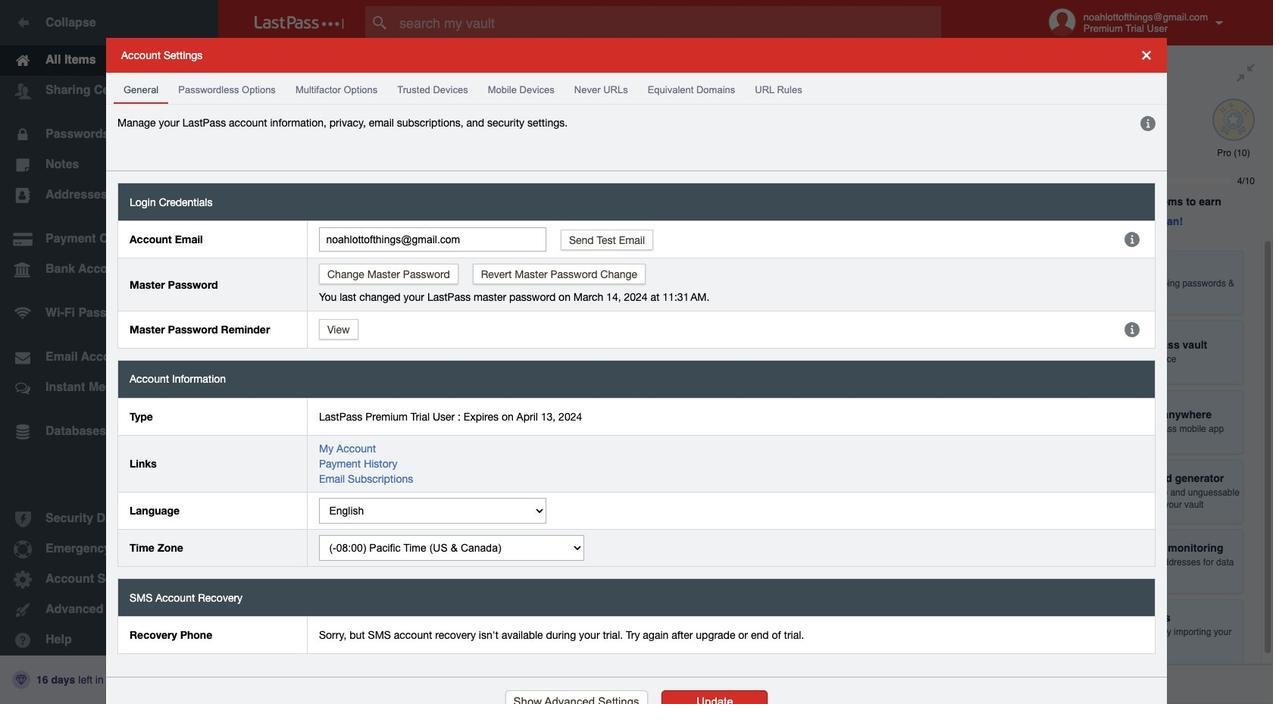 Task type: vqa. For each thing, say whether or not it's contained in the screenshot.
New Item Element
no



Task type: describe. For each thing, give the bounding box(es) containing it.
lastpass image
[[255, 16, 344, 30]]

search my vault text field
[[365, 6, 971, 39]]

main navigation navigation
[[0, 0, 218, 704]]



Task type: locate. For each thing, give the bounding box(es) containing it.
new item navigation
[[930, 642, 987, 704]]

Search search field
[[365, 6, 971, 39]]

vault options navigation
[[218, 45, 1002, 91]]



